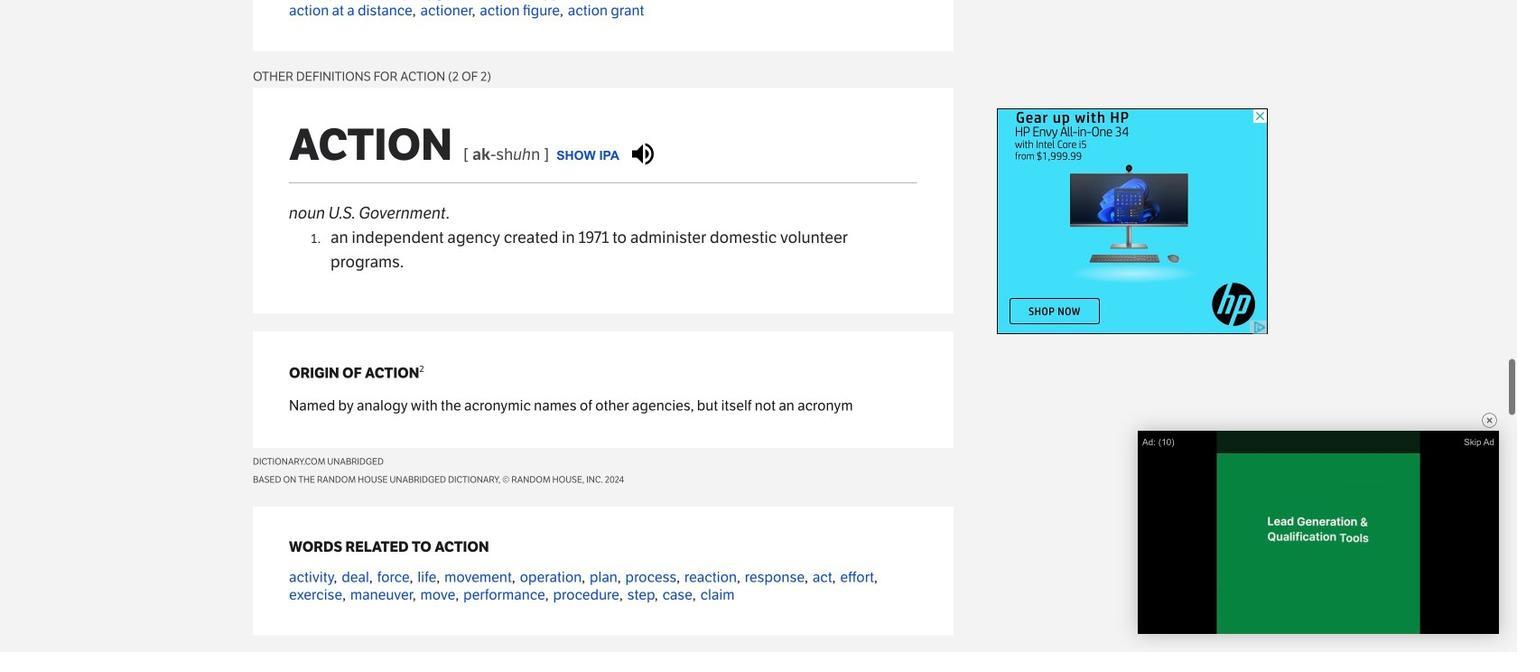 Task type: vqa. For each thing, say whether or not it's contained in the screenshot.
Switch Site tab list
no



Task type: describe. For each thing, give the bounding box(es) containing it.
video player region
[[1138, 431, 1500, 634]]

advertisement element
[[997, 108, 1268, 334]]



